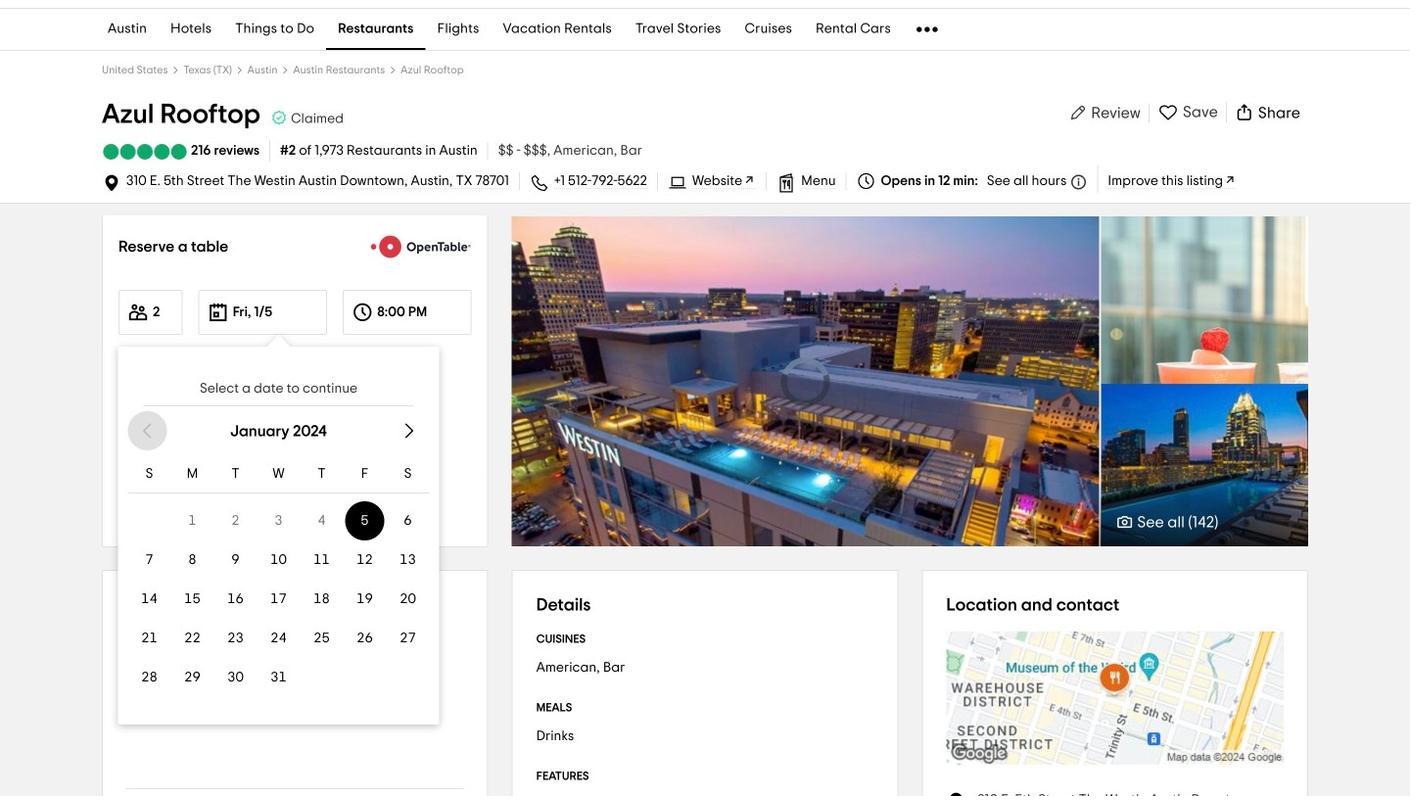 Task type: locate. For each thing, give the bounding box(es) containing it.
previous month image
[[136, 419, 159, 443]]

row
[[128, 457, 430, 494], [128, 503, 430, 539], [128, 543, 430, 578], [128, 582, 430, 617], [128, 621, 430, 656], [128, 660, 430, 695]]

next month image
[[398, 419, 422, 443]]

grid
[[128, 407, 430, 701]]

4 row from the top
[[128, 582, 430, 617]]

5 row from the top
[[128, 621, 430, 656]]

progress bar slider
[[600, 531, 1009, 534]]

video player region
[[512, 216, 1100, 547]]

row group
[[128, 503, 430, 695]]

2 row from the top
[[128, 503, 430, 539]]



Task type: vqa. For each thing, say whether or not it's contained in the screenshot.
second row from the bottom
yes



Task type: describe. For each thing, give the bounding box(es) containing it.
5.0 of 5 bubbles image
[[102, 144, 188, 160]]

3 row from the top
[[128, 543, 430, 578]]

6 row from the top
[[128, 660, 430, 695]]

1 row from the top
[[128, 457, 430, 494]]



